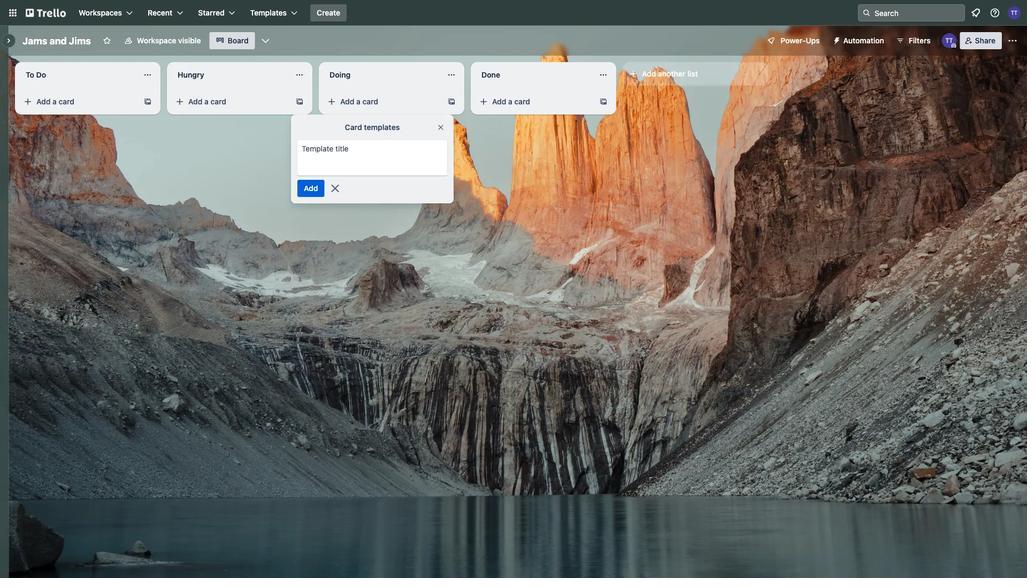 Task type: vqa. For each thing, say whether or not it's contained in the screenshot.
TEAM,
no



Task type: describe. For each thing, give the bounding box(es) containing it.
Doing text field
[[323, 66, 441, 84]]

create from template… image for done
[[600, 97, 608, 106]]

templates
[[250, 8, 287, 17]]

done
[[482, 70, 501, 79]]

add for hungry
[[188, 97, 203, 106]]

starred
[[198, 8, 225, 17]]

create from template… image for to do
[[143, 97, 152, 106]]

To Do text field
[[19, 66, 137, 84]]

doing
[[330, 70, 351, 79]]

card templates
[[345, 123, 400, 132]]

search image
[[863, 9, 872, 17]]

switch to… image
[[7, 7, 18, 18]]

board link
[[210, 32, 255, 49]]

power-ups button
[[760, 32, 827, 49]]

workspaces
[[79, 8, 122, 17]]

automation
[[844, 36, 885, 45]]

star or unstar board image
[[103, 36, 111, 45]]

sm image
[[829, 32, 844, 47]]

add another list button
[[623, 62, 769, 86]]

create
[[317, 8, 341, 17]]

a for doing
[[357, 97, 361, 106]]

create button
[[311, 4, 347, 21]]

card
[[345, 123, 362, 132]]

add inside button
[[642, 69, 657, 78]]

starred button
[[192, 4, 242, 21]]

and
[[50, 35, 67, 46]]

a for done
[[509, 97, 513, 106]]

workspace visible button
[[118, 32, 207, 49]]

templates
[[364, 123, 400, 132]]

add inside button
[[304, 184, 318, 193]]

jims
[[69, 35, 91, 46]]

0 notifications image
[[970, 6, 983, 19]]

add a card button for hungry
[[171, 93, 291, 110]]

back to home image
[[26, 4, 66, 21]]

card for to do
[[59, 97, 74, 106]]

Hungry text field
[[171, 66, 289, 84]]

close popover image
[[437, 123, 445, 132]]

jams
[[22, 35, 47, 46]]

to
[[26, 70, 34, 79]]

primary element
[[0, 0, 1028, 26]]

open information menu image
[[990, 7, 1001, 18]]

power-ups
[[781, 36, 820, 45]]

filters button
[[893, 32, 935, 49]]



Task type: locate. For each thing, give the bounding box(es) containing it.
add for to do
[[36, 97, 51, 106]]

automation button
[[829, 32, 891, 49]]

add a card down do
[[36, 97, 74, 106]]

Template title text field
[[302, 143, 443, 172]]

2 create from template… image from the left
[[295, 97, 304, 106]]

2 add a card from the left
[[188, 97, 226, 106]]

1 add a card button from the left
[[19, 93, 139, 110]]

card down done text box
[[515, 97, 531, 106]]

card down 'hungry' text field
[[211, 97, 226, 106]]

4 add a card button from the left
[[475, 93, 595, 110]]

add a card down done
[[492, 97, 531, 106]]

visible
[[178, 36, 201, 45]]

create from template… image for hungry
[[295, 97, 304, 106]]

add another list
[[642, 69, 698, 78]]

this member is an admin of this board. image
[[952, 43, 957, 48]]

customize views image
[[261, 35, 271, 46]]

workspace
[[137, 36, 176, 45]]

card
[[59, 97, 74, 106], [211, 97, 226, 106], [363, 97, 379, 106], [515, 97, 531, 106]]

add a card button for done
[[475, 93, 595, 110]]

filters
[[909, 36, 931, 45]]

add a card button down 'hungry' text field
[[171, 93, 291, 110]]

add a card down hungry
[[188, 97, 226, 106]]

power-
[[781, 36, 806, 45]]

add
[[642, 69, 657, 78], [36, 97, 51, 106], [188, 97, 203, 106], [340, 97, 355, 106], [492, 97, 507, 106], [304, 184, 318, 193]]

create from template… image
[[448, 97, 456, 106], [600, 97, 608, 106]]

workspaces button
[[72, 4, 139, 21]]

a down to do text box
[[53, 97, 57, 106]]

card for done
[[515, 97, 531, 106]]

board
[[228, 36, 249, 45]]

add for doing
[[340, 97, 355, 106]]

a for hungry
[[205, 97, 209, 106]]

recent
[[148, 8, 173, 17]]

to do
[[26, 70, 46, 79]]

a down done text box
[[509, 97, 513, 106]]

create from template… image
[[143, 97, 152, 106], [295, 97, 304, 106]]

2 add a card button from the left
[[171, 93, 291, 110]]

2 create from template… image from the left
[[600, 97, 608, 106]]

3 add a card button from the left
[[323, 93, 443, 110]]

add button
[[298, 180, 325, 197]]

create from template… image for doing
[[448, 97, 456, 106]]

card for doing
[[363, 97, 379, 106]]

3 add a card from the left
[[340, 97, 379, 106]]

1 a from the left
[[53, 97, 57, 106]]

add a card for hungry
[[188, 97, 226, 106]]

4 card from the left
[[515, 97, 531, 106]]

a for to do
[[53, 97, 57, 106]]

add a card button for doing
[[323, 93, 443, 110]]

share
[[976, 36, 996, 45]]

add a card for to do
[[36, 97, 74, 106]]

1 horizontal spatial create from template… image
[[600, 97, 608, 106]]

hungry
[[178, 70, 204, 79]]

Search field
[[872, 5, 965, 21]]

1 horizontal spatial create from template… image
[[295, 97, 304, 106]]

Board name text field
[[17, 32, 96, 49]]

0 horizontal spatial create from template… image
[[143, 97, 152, 106]]

3 card from the left
[[363, 97, 379, 106]]

1 card from the left
[[59, 97, 74, 106]]

add a card button down to do text box
[[19, 93, 139, 110]]

list
[[688, 69, 698, 78]]

add a card up card
[[340, 97, 379, 106]]

4 a from the left
[[509, 97, 513, 106]]

add a card button for to do
[[19, 93, 139, 110]]

add a card for done
[[492, 97, 531, 106]]

add a card button up the "templates"
[[323, 93, 443, 110]]

show menu image
[[1008, 35, 1019, 46]]

1 create from template… image from the left
[[448, 97, 456, 106]]

a down 'hungry' text field
[[205, 97, 209, 106]]

add for done
[[492, 97, 507, 106]]

terry turtle (terryturtle) image
[[1009, 6, 1021, 19]]

jams and jims
[[22, 35, 91, 46]]

share button
[[961, 32, 1003, 49]]

card up the card templates
[[363, 97, 379, 106]]

terry turtle (terryturtle) image
[[943, 33, 958, 48]]

1 create from template… image from the left
[[143, 97, 152, 106]]

a
[[53, 97, 57, 106], [205, 97, 209, 106], [357, 97, 361, 106], [509, 97, 513, 106]]

3 a from the left
[[357, 97, 361, 106]]

ups
[[806, 36, 820, 45]]

4 add a card from the left
[[492, 97, 531, 106]]

recent button
[[141, 4, 190, 21]]

add a card button down done text box
[[475, 93, 595, 110]]

2 a from the left
[[205, 97, 209, 106]]

0 horizontal spatial create from template… image
[[448, 97, 456, 106]]

another
[[659, 69, 686, 78]]

card down to do text box
[[59, 97, 74, 106]]

card for hungry
[[211, 97, 226, 106]]

add a card button
[[19, 93, 139, 110], [171, 93, 291, 110], [323, 93, 443, 110], [475, 93, 595, 110]]

2 card from the left
[[211, 97, 226, 106]]

add a card for doing
[[340, 97, 379, 106]]

workspace visible
[[137, 36, 201, 45]]

a up card
[[357, 97, 361, 106]]

Done text field
[[475, 66, 593, 84]]

1 add a card from the left
[[36, 97, 74, 106]]

templates button
[[244, 4, 304, 21]]

do
[[36, 70, 46, 79]]

add a card
[[36, 97, 74, 106], [188, 97, 226, 106], [340, 97, 379, 106], [492, 97, 531, 106]]



